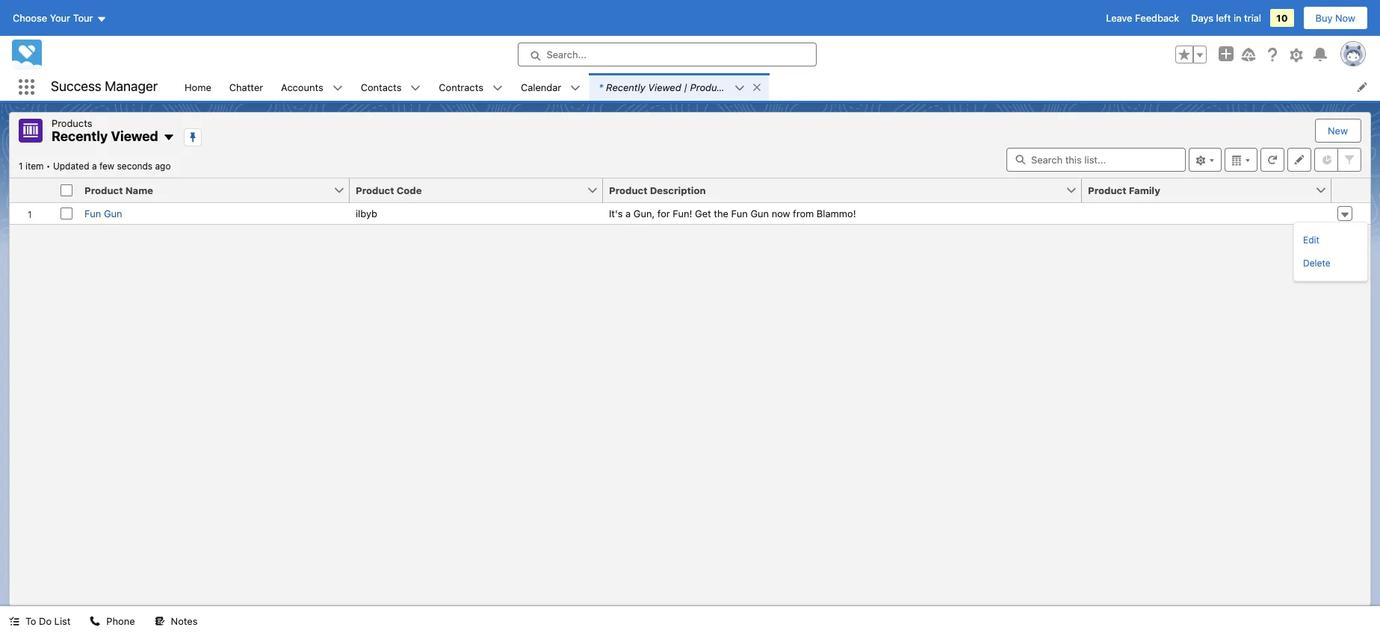 Task type: describe. For each thing, give the bounding box(es) containing it.
contacts
[[361, 81, 402, 93]]

product for product family
[[1088, 184, 1127, 196]]

product name
[[84, 184, 153, 196]]

product description button
[[603, 178, 1066, 202]]

viewed inside list
[[648, 81, 681, 93]]

search...
[[547, 49, 587, 61]]

phone
[[106, 616, 135, 628]]

name
[[125, 184, 153, 196]]

phone button
[[81, 607, 144, 637]]

your
[[50, 12, 70, 24]]

notes button
[[145, 607, 207, 637]]

item number element
[[10, 178, 55, 203]]

text default image inside to do list button
[[9, 617, 19, 627]]

days left in trial
[[1191, 12, 1262, 24]]

product code button
[[350, 178, 587, 202]]

0 horizontal spatial cell
[[55, 178, 78, 203]]

choose
[[13, 12, 47, 24]]

list item containing *
[[590, 73, 769, 101]]

product description element
[[603, 178, 1091, 203]]

1 fun from the left
[[84, 207, 101, 219]]

contacts link
[[352, 73, 411, 101]]

product description
[[609, 184, 706, 196]]

list containing home
[[176, 73, 1380, 101]]

chatter
[[229, 81, 263, 93]]

seconds
[[117, 160, 153, 172]]

product for product code
[[356, 184, 394, 196]]

now
[[1335, 12, 1356, 24]]

2 gun from the left
[[751, 207, 769, 219]]

product family
[[1088, 184, 1160, 196]]

days
[[1191, 12, 1214, 24]]

calendar list item
[[512, 73, 590, 101]]

1 horizontal spatial cell
[[1082, 203, 1332, 224]]

blammo!
[[817, 207, 856, 219]]

home
[[185, 81, 211, 93]]

do
[[39, 616, 52, 628]]

4 text default image from the left
[[735, 83, 745, 93]]

list
[[54, 616, 71, 628]]

Search Recently Viewed list view. search field
[[1007, 148, 1186, 172]]

the
[[714, 207, 729, 219]]

0 vertical spatial a
[[92, 160, 97, 172]]

leave
[[1106, 12, 1132, 24]]

contracts
[[439, 81, 483, 93]]

success manager
[[51, 79, 158, 94]]

it's
[[609, 207, 623, 219]]

manager
[[105, 79, 158, 94]]

ago
[[155, 160, 171, 172]]

product for product description
[[609, 184, 648, 196]]

text default image inside the phone button
[[90, 617, 100, 627]]

action image
[[1332, 178, 1371, 202]]

notes
[[171, 616, 198, 628]]

leave feedback link
[[1106, 12, 1179, 24]]

|
[[684, 81, 688, 93]]

to
[[25, 616, 36, 628]]

trial
[[1244, 12, 1262, 24]]

new button
[[1316, 120, 1360, 142]]

recently inside list
[[606, 81, 645, 93]]

1 vertical spatial products
[[52, 117, 92, 129]]

text default image inside contracts list item
[[492, 83, 503, 93]]

calendar
[[521, 81, 561, 93]]

fun gun
[[84, 207, 122, 219]]

code
[[397, 184, 422, 196]]

1
[[19, 160, 23, 172]]

a inside recently viewed grid
[[626, 207, 631, 219]]



Task type: locate. For each thing, give the bounding box(es) containing it.
fun down product name
[[84, 207, 101, 219]]

1 horizontal spatial products
[[690, 81, 731, 93]]

1 horizontal spatial viewed
[[648, 81, 681, 93]]

cell down the product family button
[[1082, 203, 1332, 224]]

text default image right 'contacts'
[[411, 83, 421, 93]]

text default image
[[332, 83, 343, 93], [411, 83, 421, 93], [570, 83, 581, 93], [735, 83, 745, 93]]

buy
[[1316, 12, 1333, 24]]

choose your tour
[[13, 12, 93, 24]]

viewed left '|'
[[648, 81, 681, 93]]

product name button
[[78, 178, 333, 202]]

product down search recently viewed list view. search field
[[1088, 184, 1127, 196]]

text default image left *
[[570, 83, 581, 93]]

text default image left to at the left of page
[[9, 617, 19, 627]]

products inside list
[[690, 81, 731, 93]]

None search field
[[1007, 148, 1186, 172]]

it's a gun, for fun! get the fun gun now from blammo!
[[609, 207, 856, 219]]

a
[[92, 160, 97, 172], [626, 207, 631, 219]]

text default image left notes on the bottom of page
[[154, 617, 165, 627]]

10
[[1276, 12, 1288, 24]]

products down success
[[52, 117, 92, 129]]

1 horizontal spatial fun
[[731, 207, 748, 219]]

1 horizontal spatial a
[[626, 207, 631, 219]]

list item
[[590, 73, 769, 101]]

gun down product name
[[104, 207, 122, 219]]

chatter link
[[220, 73, 272, 101]]

0 horizontal spatial products
[[52, 117, 92, 129]]

product code
[[356, 184, 422, 196]]

viewed up seconds
[[111, 129, 158, 144]]

text default image inside accounts list item
[[332, 83, 343, 93]]

few
[[99, 160, 114, 172]]

left
[[1216, 12, 1231, 24]]

fun
[[84, 207, 101, 219], [731, 207, 748, 219]]

product up fun gun link
[[84, 184, 123, 196]]

cell
[[55, 178, 78, 203], [1082, 203, 1332, 224]]

product up 'ilbyb'
[[356, 184, 394, 196]]

recently inside recently viewed|products|list view element
[[52, 129, 108, 144]]

2 product from the left
[[356, 184, 394, 196]]

3 text default image from the left
[[570, 83, 581, 93]]

product family button
[[1082, 178, 1315, 202]]

0 vertical spatial recently
[[606, 81, 645, 93]]

product family element
[[1082, 178, 1341, 203]]

buy now button
[[1303, 6, 1368, 30]]

text default image for accounts
[[332, 83, 343, 93]]

product inside "element"
[[84, 184, 123, 196]]

text default image left phone
[[90, 617, 100, 627]]

1 vertical spatial a
[[626, 207, 631, 219]]

viewed
[[648, 81, 681, 93], [111, 129, 158, 144]]

product for product name
[[84, 184, 123, 196]]

for
[[657, 207, 670, 219]]

fun!
[[673, 207, 692, 219]]

recently viewed grid
[[10, 178, 1371, 225]]

text default image inside recently viewed|products|list view element
[[163, 132, 175, 144]]

to do list
[[25, 616, 71, 628]]

0 horizontal spatial recently
[[52, 129, 108, 144]]

a left few
[[92, 160, 97, 172]]

recently
[[606, 81, 645, 93], [52, 129, 108, 144]]

fun right the
[[731, 207, 748, 219]]

0 horizontal spatial viewed
[[111, 129, 158, 144]]

text default image inside contacts list item
[[411, 83, 421, 93]]

now
[[772, 207, 790, 219]]

feedback
[[1135, 12, 1179, 24]]

tour
[[73, 12, 93, 24]]

1 text default image from the left
[[332, 83, 343, 93]]

product name element
[[78, 178, 359, 203]]

accounts list item
[[272, 73, 352, 101]]

buy now
[[1316, 12, 1356, 24]]

text default image up ago
[[163, 132, 175, 144]]

contracts list item
[[430, 73, 512, 101]]

ilbyb
[[356, 207, 377, 219]]

contracts link
[[430, 73, 492, 101]]

•
[[46, 160, 50, 172]]

text default image inside "notes" button
[[154, 617, 165, 627]]

contacts list item
[[352, 73, 430, 101]]

accounts
[[281, 81, 323, 93]]

products
[[690, 81, 731, 93], [52, 117, 92, 129]]

gun,
[[634, 207, 655, 219]]

gun
[[104, 207, 122, 219], [751, 207, 769, 219]]

0 horizontal spatial a
[[92, 160, 97, 172]]

to do list button
[[0, 607, 80, 637]]

text default image right '|'
[[752, 82, 762, 93]]

accounts link
[[272, 73, 332, 101]]

updated
[[53, 160, 89, 172]]

list
[[176, 73, 1380, 101]]

in
[[1234, 12, 1242, 24]]

new
[[1328, 125, 1348, 137]]

text default image right '|'
[[735, 83, 745, 93]]

item number image
[[10, 178, 55, 202]]

1 gun from the left
[[104, 207, 122, 219]]

recently viewed|products|list view element
[[9, 112, 1371, 607]]

recently right *
[[606, 81, 645, 93]]

leave feedback
[[1106, 12, 1179, 24]]

* recently viewed | products
[[599, 81, 731, 93]]

product up it's
[[609, 184, 648, 196]]

3 product from the left
[[609, 184, 648, 196]]

calendar link
[[512, 73, 570, 101]]

fun gun link
[[84, 207, 122, 219]]

0 vertical spatial products
[[690, 81, 731, 93]]

product code element
[[350, 178, 612, 203]]

1 vertical spatial viewed
[[111, 129, 158, 144]]

get
[[695, 207, 711, 219]]

group
[[1175, 46, 1207, 64]]

cell down 'updated'
[[55, 178, 78, 203]]

text default image for contacts
[[411, 83, 421, 93]]

1 horizontal spatial gun
[[751, 207, 769, 219]]

products right '|'
[[690, 81, 731, 93]]

4 product from the left
[[1088, 184, 1127, 196]]

1 product from the left
[[84, 184, 123, 196]]

recently viewed status
[[19, 160, 53, 172]]

recently viewed
[[52, 129, 158, 144]]

action element
[[1332, 178, 1371, 203]]

1 item • updated a few seconds ago
[[19, 160, 171, 172]]

home link
[[176, 73, 220, 101]]

family
[[1129, 184, 1160, 196]]

success
[[51, 79, 101, 94]]

item
[[25, 160, 44, 172]]

text default image for calendar
[[570, 83, 581, 93]]

text default image right accounts
[[332, 83, 343, 93]]

recently up 'updated'
[[52, 129, 108, 144]]

2 text default image from the left
[[411, 83, 421, 93]]

*
[[599, 81, 603, 93]]

0 horizontal spatial gun
[[104, 207, 122, 219]]

0 vertical spatial viewed
[[648, 81, 681, 93]]

choose your tour button
[[12, 6, 107, 30]]

a right it's
[[626, 207, 631, 219]]

description
[[650, 184, 706, 196]]

1 horizontal spatial recently
[[606, 81, 645, 93]]

text default image inside calendar list item
[[570, 83, 581, 93]]

product
[[84, 184, 123, 196], [356, 184, 394, 196], [609, 184, 648, 196], [1088, 184, 1127, 196]]

text default image
[[752, 82, 762, 93], [492, 83, 503, 93], [163, 132, 175, 144], [9, 617, 19, 627], [90, 617, 100, 627], [154, 617, 165, 627]]

1 vertical spatial recently
[[52, 129, 108, 144]]

text default image right contracts
[[492, 83, 503, 93]]

0 horizontal spatial fun
[[84, 207, 101, 219]]

from
[[793, 207, 814, 219]]

gun left now
[[751, 207, 769, 219]]

2 fun from the left
[[731, 207, 748, 219]]

search... button
[[518, 43, 816, 67]]



Task type: vqa. For each thing, say whether or not it's contained in the screenshot.
left Fun
yes



